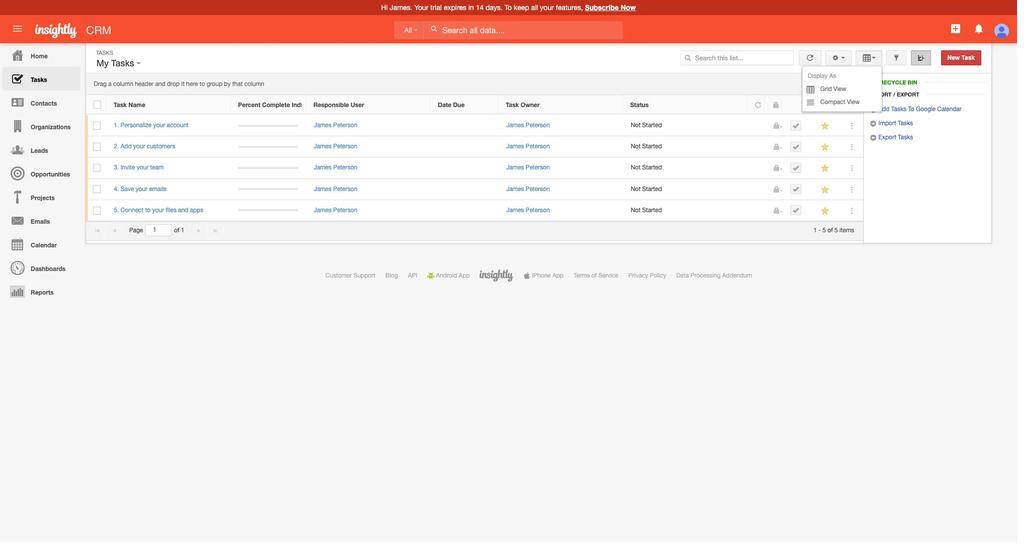 Task type: describe. For each thing, give the bounding box(es) containing it.
compact
[[821, 99, 846, 106]]

your
[[415, 4, 429, 12]]

recycle bin link
[[870, 79, 923, 86]]

grid view
[[821, 86, 847, 93]]

1 vertical spatial to
[[145, 207, 151, 214]]

connect
[[121, 207, 144, 214]]

responsible
[[314, 101, 349, 109]]

not for 1. personalize your account
[[631, 122, 641, 129]]

emails link
[[3, 209, 80, 232]]

export inside "export tasks" link
[[879, 134, 897, 141]]

navigation containing home
[[0, 43, 80, 303]]

header
[[135, 81, 154, 88]]

privacy policy
[[629, 272, 667, 279]]

not started for 2. add your customers
[[631, 143, 662, 150]]

contacts link
[[3, 91, 80, 114]]

started for 1. personalize your account
[[643, 122, 662, 129]]

1. personalize your account
[[114, 122, 189, 129]]

5. connect to your files and apps link
[[114, 207, 208, 214]]

not for 4. save your emails
[[631, 185, 641, 192]]

not started for 4. save your emails
[[631, 185, 662, 192]]

private task image for account
[[773, 122, 780, 129]]

5. connect to your files and apps
[[114, 207, 203, 214]]

android app link
[[428, 272, 470, 279]]

as
[[830, 72, 837, 79]]

reports
[[31, 289, 54, 296]]

display
[[808, 72, 828, 79]]

compact view link
[[803, 96, 882, 109]]

all
[[531, 4, 538, 12]]

add tasks to google calendar link
[[870, 106, 962, 113]]

mark this task complete image for 5. connect to your files and apps
[[793, 207, 800, 214]]

new
[[948, 54, 960, 61]]

import for import tasks
[[879, 120, 897, 127]]

not started for 3. invite your team
[[631, 164, 662, 171]]

user
[[351, 101, 364, 109]]

policy
[[650, 272, 667, 279]]

your for emails
[[136, 185, 148, 192]]

private task image for 5. connect to your files and apps
[[773, 207, 780, 214]]

not started for 5. connect to your files and apps
[[631, 207, 662, 214]]

display as link
[[790, 69, 882, 82]]

notifications image
[[973, 23, 985, 35]]

repeating task image
[[755, 102, 762, 109]]

not started cell for 1. personalize your account
[[623, 115, 748, 136]]

a
[[108, 81, 112, 88]]

following image for 1. personalize your account
[[821, 121, 831, 131]]

opportunities
[[31, 171, 70, 178]]

add tasks to google calendar
[[877, 106, 962, 113]]

2 horizontal spatial of
[[828, 227, 833, 234]]

dashboards
[[31, 265, 65, 273]]

import / export
[[870, 91, 920, 98]]

not started cell for 2. add your customers
[[623, 136, 748, 158]]

android app
[[436, 272, 470, 279]]

hi james. your trial expires in 14 days. to keep all your features, subscribe now
[[381, 3, 636, 12]]

new task
[[948, 54, 975, 61]]

apps
[[190, 207, 203, 214]]

trial
[[431, 4, 442, 12]]

android
[[436, 272, 457, 279]]

white image
[[430, 25, 438, 32]]

keep
[[514, 4, 529, 12]]

google
[[916, 106, 936, 113]]

customers
[[147, 143, 175, 150]]

customer support link
[[326, 272, 376, 279]]

of 1
[[174, 227, 184, 234]]

started for 5. connect to your files and apps
[[643, 207, 662, 214]]

1 horizontal spatial to
[[200, 81, 205, 88]]

not for 2. add your customers
[[631, 143, 641, 150]]

and inside row
[[178, 207, 188, 214]]

following image for 4. save your emails
[[821, 185, 831, 194]]

data
[[677, 272, 689, 279]]

leads
[[31, 147, 48, 154]]

not started cell for 3. invite your team
[[623, 158, 748, 179]]

date due
[[438, 101, 465, 109]]

hi
[[381, 4, 388, 12]]

import tasks
[[877, 120, 913, 127]]

3.
[[114, 164, 119, 171]]

terms of service link
[[574, 272, 619, 279]]

app for iphone app
[[553, 272, 564, 279]]

mark this task complete image for 2. add your customers
[[793, 143, 800, 150]]

items
[[840, 227, 855, 234]]

name
[[129, 101, 145, 109]]

recycle bin
[[880, 79, 918, 86]]

14
[[476, 4, 484, 12]]

row group containing 1. personalize your account
[[86, 115, 864, 221]]

display as
[[808, 72, 837, 79]]

bin
[[908, 79, 918, 86]]

your inside hi james. your trial expires in 14 days. to keep all your features, subscribe now
[[540, 4, 554, 12]]

organizations
[[31, 123, 71, 131]]

drag a column header and drop it here to group by that column
[[94, 81, 264, 88]]

your for account
[[153, 122, 165, 129]]

data processing addendum link
[[677, 272, 752, 279]]

row containing 1. personalize your account
[[86, 115, 864, 136]]

mark this task complete image for 4. save your emails
[[793, 186, 800, 193]]

export tasks link
[[870, 134, 914, 141]]

following image for 2. add your customers
[[821, 142, 831, 152]]

james.
[[390, 4, 413, 12]]

my
[[97, 58, 109, 68]]

import for import / export
[[870, 91, 892, 98]]

compact view
[[821, 99, 860, 106]]

tasks for add tasks to google calendar
[[892, 106, 907, 113]]

import tasks link
[[870, 120, 913, 127]]

view for grid view
[[834, 86, 847, 93]]

1. personalize your account link
[[114, 122, 194, 129]]

task for task name
[[114, 101, 127, 109]]

home
[[31, 52, 48, 60]]

not started cell for 4. save your emails
[[623, 179, 748, 200]]

customer support
[[326, 272, 376, 279]]

to inside hi james. your trial expires in 14 days. to keep all your features, subscribe now
[[505, 4, 512, 12]]

Search all data.... text field
[[425, 21, 623, 39]]

1 column from the left
[[113, 81, 133, 88]]

private task image for 3. invite your team
[[773, 165, 780, 172]]

recycle
[[880, 79, 907, 86]]

date
[[438, 101, 452, 109]]

iphone
[[532, 272, 551, 279]]

data processing addendum
[[677, 272, 752, 279]]

3. invite your team link
[[114, 164, 169, 171]]



Task type: locate. For each thing, give the bounding box(es) containing it.
mark this task complete image for 3. invite your team
[[793, 164, 800, 172]]

not for 3. invite your team
[[631, 164, 641, 171]]

projects
[[31, 194, 55, 202]]

task right new
[[962, 54, 975, 61]]

started for 3. invite your team
[[643, 164, 662, 171]]

3 following image from the top
[[821, 185, 831, 194]]

blog link
[[386, 272, 398, 279]]

4 not started cell from the top
[[623, 179, 748, 200]]

3 not started from the top
[[631, 164, 662, 171]]

1 private task image from the top
[[773, 143, 780, 150]]

5 started from the top
[[643, 207, 662, 214]]

support
[[354, 272, 376, 279]]

view inside 'link'
[[847, 99, 860, 106]]

task left owner
[[506, 101, 519, 109]]

task inside new task link
[[962, 54, 975, 61]]

0 horizontal spatial view
[[834, 86, 847, 93]]

app for android app
[[459, 272, 470, 279]]

privacy policy link
[[629, 272, 667, 279]]

private task image
[[773, 143, 780, 150], [773, 165, 780, 172], [773, 207, 780, 214]]

view
[[834, 86, 847, 93], [847, 99, 860, 106]]

your right all
[[540, 4, 554, 12]]

row containing 2. add your customers
[[86, 136, 864, 158]]

cell
[[231, 115, 306, 136], [431, 115, 499, 136], [748, 115, 766, 136], [783, 115, 813, 136], [231, 136, 306, 158], [431, 136, 499, 158], [748, 136, 766, 158], [783, 136, 813, 158], [231, 158, 306, 179], [431, 158, 499, 179], [748, 158, 766, 179], [783, 158, 813, 179], [231, 179, 306, 200], [431, 179, 499, 200], [748, 179, 766, 200], [783, 179, 813, 200], [231, 200, 306, 221], [431, 200, 499, 221], [748, 200, 766, 221], [783, 200, 813, 221]]

circle arrow left image
[[870, 134, 877, 141]]

circle arrow right image for import tasks
[[870, 120, 877, 127]]

1 vertical spatial following image
[[821, 206, 831, 216]]

3 private task image from the top
[[773, 207, 780, 214]]

drag
[[94, 81, 107, 88]]

1 right 1 field
[[181, 227, 184, 234]]

5 not started cell from the top
[[623, 200, 748, 221]]

3 row from the top
[[86, 136, 864, 158]]

following image for 5. connect to your files and apps
[[821, 206, 831, 216]]

show sidebar image
[[918, 54, 925, 61]]

not started cell for 5. connect to your files and apps
[[623, 200, 748, 221]]

account
[[167, 122, 189, 129]]

api link
[[408, 272, 418, 279]]

indicator
[[292, 101, 318, 109]]

and right files
[[178, 207, 188, 214]]

1 horizontal spatial 5
[[835, 227, 838, 234]]

row containing 4. save your emails
[[86, 179, 864, 200]]

0 vertical spatial private task image
[[773, 143, 780, 150]]

percent complete indicator responsible user
[[238, 101, 364, 109]]

tasks up contacts link
[[31, 76, 47, 83]]

import left /
[[870, 91, 892, 98]]

not
[[631, 122, 641, 129], [631, 143, 641, 150], [631, 164, 641, 171], [631, 185, 641, 192], [631, 207, 641, 214]]

private task image for 2. add your customers
[[773, 143, 780, 150]]

0 vertical spatial and
[[155, 81, 165, 88]]

of right 1 field
[[174, 227, 179, 234]]

it
[[181, 81, 185, 88]]

5 not started from the top
[[631, 207, 662, 214]]

2 app from the left
[[553, 272, 564, 279]]

show list view filters image
[[893, 54, 900, 61]]

0 horizontal spatial export
[[879, 134, 897, 141]]

private task image
[[773, 102, 780, 109], [773, 122, 780, 129], [773, 186, 780, 193]]

column right that
[[245, 81, 264, 88]]

2 vertical spatial private task image
[[773, 186, 780, 193]]

customer
[[326, 272, 352, 279]]

calendar inside navigation
[[31, 241, 57, 249]]

all
[[404, 26, 412, 34]]

cog image
[[833, 54, 840, 61]]

0 horizontal spatial and
[[155, 81, 165, 88]]

1 horizontal spatial task
[[506, 101, 519, 109]]

2 following image from the top
[[821, 206, 831, 216]]

0 horizontal spatial 5
[[823, 227, 826, 234]]

task left name
[[114, 101, 127, 109]]

following image down compact
[[821, 142, 831, 152]]

in
[[469, 4, 474, 12]]

of right -
[[828, 227, 833, 234]]

2 private task image from the top
[[773, 165, 780, 172]]

opportunities link
[[3, 161, 80, 185]]

import up "export tasks" link
[[879, 120, 897, 127]]

6 row from the top
[[86, 200, 864, 221]]

tasks up my
[[96, 50, 113, 56]]

view for compact view
[[847, 99, 860, 106]]

0 vertical spatial calendar
[[938, 106, 962, 113]]

1 vertical spatial private task image
[[773, 122, 780, 129]]

task owner
[[506, 101, 540, 109]]

task name
[[114, 101, 145, 109]]

add right the '2.'
[[121, 143, 132, 150]]

0 vertical spatial circle arrow right image
[[870, 106, 877, 113]]

dashboards link
[[3, 256, 80, 280]]

1 horizontal spatial and
[[178, 207, 188, 214]]

calendar right google
[[938, 106, 962, 113]]

search image
[[684, 54, 692, 61]]

2 vertical spatial following image
[[821, 185, 831, 194]]

tasks for export tasks
[[898, 134, 914, 141]]

following image
[[821, 121, 831, 131], [821, 164, 831, 173], [821, 185, 831, 194]]

following image for 3. invite your team
[[821, 164, 831, 173]]

0 vertical spatial private task image
[[773, 102, 780, 109]]

1 following image from the top
[[821, 121, 831, 131]]

1 left -
[[814, 227, 817, 234]]

0 horizontal spatial add
[[121, 143, 132, 150]]

1 horizontal spatial to
[[909, 106, 915, 113]]

0 vertical spatial add
[[879, 106, 890, 113]]

organizations link
[[3, 114, 80, 138]]

1 vertical spatial calendar
[[31, 241, 57, 249]]

here
[[186, 81, 198, 88]]

my tasks
[[97, 58, 137, 68]]

0 horizontal spatial 1
[[181, 227, 184, 234]]

my tasks button
[[94, 56, 143, 71]]

4.
[[114, 185, 119, 192]]

row
[[86, 95, 863, 114], [86, 115, 864, 136], [86, 136, 864, 158], [86, 158, 864, 179], [86, 179, 864, 200], [86, 200, 864, 221]]

task for task owner
[[506, 101, 519, 109]]

status
[[631, 101, 649, 109]]

and
[[155, 81, 165, 88], [178, 207, 188, 214]]

3 started from the top
[[643, 164, 662, 171]]

tasks inside navigation
[[31, 76, 47, 83]]

0 vertical spatial following image
[[821, 121, 831, 131]]

1 following image from the top
[[821, 142, 831, 152]]

0 vertical spatial view
[[834, 86, 847, 93]]

4. save your emails
[[114, 185, 167, 192]]

by
[[224, 81, 231, 88]]

circle arrow right image
[[870, 106, 877, 113], [870, 120, 877, 127]]

tasks for import tasks
[[898, 120, 913, 127]]

app right android
[[459, 272, 470, 279]]

4 row from the top
[[86, 158, 864, 179]]

service
[[599, 272, 619, 279]]

now
[[621, 3, 636, 12]]

export right 'circle arrow left' "icon"
[[879, 134, 897, 141]]

private task image for emails
[[773, 186, 780, 193]]

1 vertical spatial import
[[879, 120, 897, 127]]

2 row from the top
[[86, 115, 864, 136]]

5 left items
[[835, 227, 838, 234]]

1 horizontal spatial app
[[553, 272, 564, 279]]

3 mark this task complete image from the top
[[793, 186, 800, 193]]

3. invite your team
[[114, 164, 164, 171]]

not started
[[631, 122, 662, 129], [631, 143, 662, 150], [631, 164, 662, 171], [631, 185, 662, 192], [631, 207, 662, 214]]

tasks inside button
[[111, 58, 134, 68]]

1 field
[[146, 225, 171, 236]]

1 not started from the top
[[631, 122, 662, 129]]

1 horizontal spatial 1
[[814, 227, 817, 234]]

1 horizontal spatial view
[[847, 99, 860, 106]]

circle arrow right image for add tasks to google calendar
[[870, 106, 877, 113]]

circle arrow right image up 'circle arrow left' "icon"
[[870, 120, 877, 127]]

1 horizontal spatial column
[[245, 81, 264, 88]]

and left drop
[[155, 81, 165, 88]]

0 horizontal spatial column
[[113, 81, 133, 88]]

row containing 5. connect to your files and apps
[[86, 200, 864, 221]]

to right here
[[200, 81, 205, 88]]

2 5 from the left
[[835, 227, 838, 234]]

grid view link
[[803, 82, 882, 96]]

3 not started cell from the top
[[623, 158, 748, 179]]

2. add your customers link
[[114, 143, 180, 150]]

5 row from the top
[[86, 179, 864, 200]]

4 not from the top
[[631, 185, 641, 192]]

app right iphone
[[553, 272, 564, 279]]

add up the import tasks link
[[879, 106, 890, 113]]

column right a
[[113, 81, 133, 88]]

0 vertical spatial to
[[200, 81, 205, 88]]

your left files
[[152, 207, 164, 214]]

following image up -
[[821, 206, 831, 216]]

refresh list image
[[806, 54, 815, 61]]

to left keep
[[505, 4, 512, 12]]

5
[[823, 227, 826, 234], [835, 227, 838, 234]]

reports link
[[3, 280, 80, 303]]

2 mark this task complete image from the top
[[793, 164, 800, 172]]

to left google
[[909, 106, 915, 113]]

0 horizontal spatial app
[[459, 272, 470, 279]]

1 circle arrow right image from the top
[[870, 106, 877, 113]]

4 not started from the top
[[631, 185, 662, 192]]

1 started from the top
[[643, 122, 662, 129]]

subscribe now link
[[585, 3, 636, 12]]

owner
[[521, 101, 540, 109]]

1 - 5 of 5 items
[[814, 227, 855, 234]]

1 vertical spatial following image
[[821, 164, 831, 173]]

1 horizontal spatial export
[[897, 91, 920, 98]]

1 not started cell from the top
[[623, 115, 748, 136]]

tasks
[[96, 50, 113, 56], [111, 58, 134, 68], [31, 76, 47, 83], [892, 106, 907, 113], [898, 120, 913, 127], [898, 134, 914, 141]]

of right the terms
[[592, 272, 597, 279]]

tasks link
[[3, 67, 80, 91]]

2 vertical spatial private task image
[[773, 207, 780, 214]]

your for team
[[137, 164, 149, 171]]

your up 3. invite your team
[[133, 143, 145, 150]]

2 horizontal spatial task
[[962, 54, 975, 61]]

to
[[200, 81, 205, 88], [145, 207, 151, 214]]

0 vertical spatial following image
[[821, 142, 831, 152]]

started for 2. add your customers
[[643, 143, 662, 150]]

1 mark this task complete image from the top
[[793, 143, 800, 150]]

emails
[[31, 218, 50, 225]]

started for 4. save your emails
[[643, 185, 662, 192]]

page
[[129, 227, 143, 234]]

row containing task name
[[86, 95, 863, 114]]

2 circle arrow right image from the top
[[870, 120, 877, 127]]

iphone app
[[532, 272, 564, 279]]

leads link
[[3, 138, 80, 161]]

row containing 3. invite your team
[[86, 158, 864, 179]]

tasks down "add tasks to google calendar" link
[[898, 120, 913, 127]]

navigation
[[0, 43, 80, 303]]

tasks right my
[[111, 58, 134, 68]]

blog
[[386, 272, 398, 279]]

1 horizontal spatial of
[[592, 272, 597, 279]]

mark this task complete image
[[793, 122, 800, 129]]

1 vertical spatial view
[[847, 99, 860, 106]]

calendar up dashboards link
[[31, 241, 57, 249]]

your left team
[[137, 164, 149, 171]]

2 not from the top
[[631, 143, 641, 150]]

1 vertical spatial to
[[909, 106, 915, 113]]

4 mark this task complete image from the top
[[793, 207, 800, 214]]

circle arrow right image up the import tasks link
[[870, 106, 877, 113]]

1 not from the top
[[631, 122, 641, 129]]

0 horizontal spatial calendar
[[31, 241, 57, 249]]

2 following image from the top
[[821, 164, 831, 173]]

save
[[121, 185, 134, 192]]

files
[[166, 207, 177, 214]]

tasks up import tasks
[[892, 106, 907, 113]]

personalize
[[121, 122, 152, 129]]

0 horizontal spatial task
[[114, 101, 127, 109]]

your right save
[[136, 185, 148, 192]]

addendum
[[723, 272, 752, 279]]

0 horizontal spatial to
[[505, 4, 512, 12]]

tasks down import tasks
[[898, 134, 914, 141]]

1 app from the left
[[459, 272, 470, 279]]

1 vertical spatial and
[[178, 207, 188, 214]]

not for 5. connect to your files and apps
[[631, 207, 641, 214]]

3 not from the top
[[631, 164, 641, 171]]

0 horizontal spatial to
[[145, 207, 151, 214]]

5 not from the top
[[631, 207, 641, 214]]

2 not started from the top
[[631, 143, 662, 150]]

view up compact view
[[834, 86, 847, 93]]

following image
[[821, 142, 831, 152], [821, 206, 831, 216]]

0 vertical spatial export
[[897, 91, 920, 98]]

5 right -
[[823, 227, 826, 234]]

2 started from the top
[[643, 143, 662, 150]]

subscribe
[[585, 3, 619, 12]]

1 horizontal spatial calendar
[[938, 106, 962, 113]]

james peterson
[[314, 122, 358, 129], [506, 122, 550, 129], [314, 143, 358, 150], [506, 143, 550, 150], [314, 164, 358, 171], [506, 164, 550, 171], [314, 185, 358, 192], [506, 185, 550, 192], [314, 207, 358, 214], [506, 207, 550, 214]]

0 vertical spatial import
[[870, 91, 892, 98]]

iphone app link
[[524, 272, 564, 279]]

1 row from the top
[[86, 95, 863, 114]]

invite
[[121, 164, 135, 171]]

not started cell
[[623, 115, 748, 136], [623, 136, 748, 158], [623, 158, 748, 179], [623, 179, 748, 200], [623, 200, 748, 221]]

drop
[[167, 81, 180, 88]]

row group
[[86, 115, 864, 221]]

None checkbox
[[94, 101, 101, 109], [93, 164, 101, 172], [94, 101, 101, 109], [93, 164, 101, 172]]

emails
[[149, 185, 167, 192]]

4 started from the top
[[643, 185, 662, 192]]

Search this list... text field
[[681, 50, 794, 65]]

2 column from the left
[[245, 81, 264, 88]]

1 vertical spatial export
[[879, 134, 897, 141]]

your left account
[[153, 122, 165, 129]]

of
[[174, 227, 179, 234], [828, 227, 833, 234], [592, 272, 597, 279]]

1 vertical spatial add
[[121, 143, 132, 150]]

api
[[408, 272, 418, 279]]

circle arrow right image inside the import tasks link
[[870, 120, 877, 127]]

1 horizontal spatial add
[[879, 106, 890, 113]]

0 horizontal spatial of
[[174, 227, 179, 234]]

terms of service
[[574, 272, 619, 279]]

None checkbox
[[93, 122, 101, 130], [93, 143, 101, 151], [93, 185, 101, 193], [93, 207, 101, 215], [93, 122, 101, 130], [93, 143, 101, 151], [93, 185, 101, 193], [93, 207, 101, 215]]

0 vertical spatial to
[[505, 4, 512, 12]]

percent
[[238, 101, 261, 109]]

tasks for my tasks
[[111, 58, 134, 68]]

1 5 from the left
[[823, 227, 826, 234]]

team
[[150, 164, 164, 171]]

not started for 1. personalize your account
[[631, 122, 662, 129]]

view down the grid view link
[[847, 99, 860, 106]]

export down bin
[[897, 91, 920, 98]]

mark this task complete image
[[793, 143, 800, 150], [793, 164, 800, 172], [793, 186, 800, 193], [793, 207, 800, 214]]

to right 'connect'
[[145, 207, 151, 214]]

started
[[643, 122, 662, 129], [643, 143, 662, 150], [643, 164, 662, 171], [643, 185, 662, 192], [643, 207, 662, 214]]

your for customers
[[133, 143, 145, 150]]

1 vertical spatial circle arrow right image
[[870, 120, 877, 127]]

expires
[[444, 4, 467, 12]]

2 not started cell from the top
[[623, 136, 748, 158]]

add inside row
[[121, 143, 132, 150]]

2.
[[114, 143, 119, 150]]

1 vertical spatial private task image
[[773, 165, 780, 172]]

circle arrow right image inside "add tasks to google calendar" link
[[870, 106, 877, 113]]



Task type: vqa. For each thing, say whether or not it's contained in the screenshot.
text box
no



